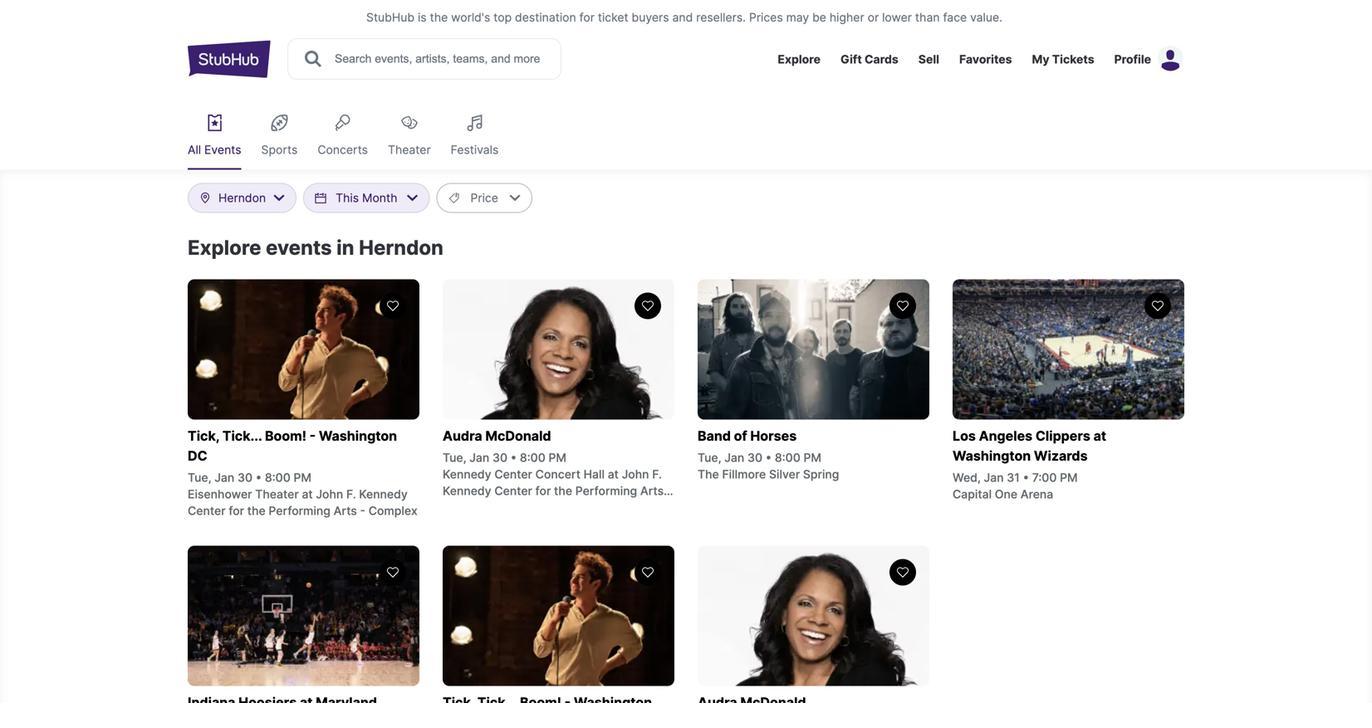 Task type: locate. For each thing, give the bounding box(es) containing it.
0 horizontal spatial theater
[[255, 488, 299, 502]]

explore for explore link
[[778, 52, 821, 66]]

wed,
[[953, 471, 981, 485]]

jan
[[469, 451, 489, 465], [724, 451, 744, 465], [214, 471, 234, 485], [984, 471, 1004, 485]]

• down tick...
[[256, 471, 262, 485]]

mcdonald
[[485, 428, 551, 444]]

john inside audra mcdonald tue, jan 30 • 8:00 pm kennedy center concert hall at john f. kennedy center for the performing arts - complex
[[622, 468, 649, 482]]

7:00
[[1032, 471, 1057, 485]]

for down the concert
[[535, 484, 551, 498]]

0 vertical spatial arts
[[640, 484, 664, 498]]

at right hall
[[608, 468, 619, 482]]

0 horizontal spatial washington
[[319, 428, 397, 444]]

1 horizontal spatial at
[[608, 468, 619, 482]]

0 horizontal spatial 30
[[238, 471, 253, 485]]

1 vertical spatial herndon
[[359, 235, 444, 260]]

jan up eisenhower
[[214, 471, 234, 485]]

1 horizontal spatial theater
[[388, 143, 431, 157]]

john
[[622, 468, 649, 482], [316, 488, 343, 502]]

washington right boom!
[[319, 428, 397, 444]]

explore down may
[[778, 52, 821, 66]]

1 vertical spatial at
[[608, 468, 619, 482]]

of
[[734, 428, 747, 444]]

1 vertical spatial f.
[[346, 488, 356, 502]]

festivals
[[451, 143, 499, 157]]

2 vertical spatial for
[[229, 504, 244, 518]]

pm down boom!
[[294, 471, 311, 485]]

explore
[[778, 52, 821, 66], [188, 235, 261, 260]]

washington inside tick, tick... boom! - washington dc tue, jan 30 • 8:00 pm eisenhower theater at john f. kennedy center for the performing arts - complex
[[319, 428, 397, 444]]

0 horizontal spatial at
[[302, 488, 313, 502]]

performing
[[575, 484, 637, 498], [269, 504, 330, 518]]

1 vertical spatial arts
[[334, 504, 357, 518]]

at right clippers
[[1094, 428, 1106, 444]]

0 vertical spatial explore
[[778, 52, 821, 66]]

complex inside tick, tick... boom! - washington dc tue, jan 30 • 8:00 pm eisenhower theater at john f. kennedy center for the performing arts - complex
[[369, 504, 418, 518]]

clippers
[[1036, 428, 1091, 444]]

30 up the fillmore at bottom
[[748, 451, 763, 465]]

1 horizontal spatial the
[[430, 10, 448, 25]]

this month
[[336, 191, 397, 205]]

0 horizontal spatial 8:00
[[265, 471, 291, 485]]

profile link
[[1114, 52, 1151, 66]]

• inside los angeles clippers at washington wizards wed, jan 31 • 7:00 pm capital one arena
[[1023, 471, 1029, 485]]

center
[[494, 468, 532, 482], [494, 484, 532, 498], [188, 504, 226, 518]]

30
[[493, 451, 508, 465], [748, 451, 763, 465], [238, 471, 253, 485]]

performing down boom!
[[269, 504, 330, 518]]

2 horizontal spatial -
[[667, 484, 672, 498]]

for
[[579, 10, 595, 25], [535, 484, 551, 498], [229, 504, 244, 518]]

2 vertical spatial -
[[360, 504, 365, 518]]

1 horizontal spatial washington
[[953, 448, 1031, 464]]

jan up the fillmore at bottom
[[724, 451, 744, 465]]

value.
[[970, 10, 1003, 25]]

jan inside the band of horses tue, jan 30 • 8:00 pm the fillmore silver spring
[[724, 451, 744, 465]]

theater up month
[[388, 143, 431, 157]]

events
[[266, 235, 332, 260]]

• down mcdonald
[[511, 451, 517, 465]]

arts
[[640, 484, 664, 498], [334, 504, 357, 518]]

0 horizontal spatial performing
[[269, 504, 330, 518]]

0 vertical spatial herndon
[[218, 191, 266, 205]]

top
[[494, 10, 512, 25]]

tue, up the
[[698, 451, 721, 465]]

8:00 down boom!
[[265, 471, 291, 485]]

higher
[[830, 10, 864, 25]]

at inside audra mcdonald tue, jan 30 • 8:00 pm kennedy center concert hall at john f. kennedy center for the performing arts - complex
[[608, 468, 619, 482]]

2 vertical spatial center
[[188, 504, 226, 518]]

stubhub
[[366, 10, 415, 25]]

theater inside tick, tick... boom! - washington dc tue, jan 30 • 8:00 pm eisenhower theater at john f. kennedy center for the performing arts - complex
[[255, 488, 299, 502]]

1 horizontal spatial -
[[360, 504, 365, 518]]

0 vertical spatial at
[[1094, 428, 1106, 444]]

30 down mcdonald
[[493, 451, 508, 465]]

0 horizontal spatial herndon
[[218, 191, 266, 205]]

dc
[[188, 448, 207, 464]]

washington for los angeles clippers at washington wizards
[[953, 448, 1031, 464]]

-
[[310, 428, 316, 444], [667, 484, 672, 498], [360, 504, 365, 518]]

resellers.
[[696, 10, 746, 25]]

1 horizontal spatial herndon
[[359, 235, 444, 260]]

tue, down audra
[[443, 451, 466, 465]]

for left ticket
[[579, 10, 595, 25]]

jan inside los angeles clippers at washington wizards wed, jan 31 • 7:00 pm capital one arena
[[984, 471, 1004, 485]]

events
[[204, 143, 241, 157]]

f. inside tick, tick... boom! - washington dc tue, jan 30 • 8:00 pm eisenhower theater at john f. kennedy center for the performing arts - complex
[[346, 488, 356, 502]]

•
[[511, 451, 517, 465], [766, 451, 772, 465], [256, 471, 262, 485], [1023, 471, 1029, 485]]

kennedy
[[443, 468, 491, 482], [443, 484, 491, 498], [359, 488, 408, 502]]

the down the concert
[[554, 484, 572, 498]]

tue, down dc
[[188, 471, 211, 485]]

8:00
[[520, 451, 546, 465], [775, 451, 801, 465], [265, 471, 291, 485]]

tue,
[[443, 451, 466, 465], [698, 451, 721, 465], [188, 471, 211, 485]]

1 vertical spatial -
[[667, 484, 672, 498]]

my tickets
[[1032, 52, 1094, 66]]

washington
[[319, 428, 397, 444], [953, 448, 1031, 464]]

2 vertical spatial at
[[302, 488, 313, 502]]

1 vertical spatial john
[[316, 488, 343, 502]]

1 vertical spatial washington
[[953, 448, 1031, 464]]

buyers
[[632, 10, 669, 25]]

2 horizontal spatial tue,
[[698, 451, 721, 465]]

arena
[[1021, 488, 1053, 502]]

month
[[362, 191, 397, 205]]

2 horizontal spatial the
[[554, 484, 572, 498]]

hall
[[584, 468, 605, 482]]

complex inside audra mcdonald tue, jan 30 • 8:00 pm kennedy center concert hall at john f. kennedy center for the performing arts - complex
[[443, 501, 492, 515]]

explore for explore events in herndon
[[188, 235, 261, 260]]

1 vertical spatial for
[[535, 484, 551, 498]]

sell
[[918, 52, 939, 66]]

• down 'horses'
[[766, 451, 772, 465]]

my tickets link
[[1032, 52, 1094, 66]]

at
[[1094, 428, 1106, 444], [608, 468, 619, 482], [302, 488, 313, 502]]

1 horizontal spatial tue,
[[443, 451, 466, 465]]

2 horizontal spatial 30
[[748, 451, 763, 465]]

favorites
[[959, 52, 1012, 66]]

arts inside tick, tick... boom! - washington dc tue, jan 30 • 8:00 pm eisenhower theater at john f. kennedy center for the performing arts - complex
[[334, 504, 357, 518]]

1 vertical spatial center
[[494, 484, 532, 498]]

gift
[[841, 52, 862, 66]]

or
[[868, 10, 879, 25]]

this
[[336, 191, 359, 205]]

8:00 inside audra mcdonald tue, jan 30 • 8:00 pm kennedy center concert hall at john f. kennedy center for the performing arts - complex
[[520, 451, 546, 465]]

1 vertical spatial performing
[[269, 504, 330, 518]]

0 vertical spatial performing
[[575, 484, 637, 498]]

1 vertical spatial theater
[[255, 488, 299, 502]]

- inside audra mcdonald tue, jan 30 • 8:00 pm kennedy center concert hall at john f. kennedy center for the performing arts - complex
[[667, 484, 672, 498]]

herndon down month
[[359, 235, 444, 260]]

the down eisenhower
[[247, 504, 266, 518]]

at down boom!
[[302, 488, 313, 502]]

2 horizontal spatial at
[[1094, 428, 1106, 444]]

pm up the concert
[[549, 451, 566, 465]]

than
[[915, 10, 940, 25]]

• inside the band of horses tue, jan 30 • 8:00 pm the fillmore silver spring
[[766, 451, 772, 465]]

explore down herndon button
[[188, 235, 261, 260]]

0 horizontal spatial explore
[[188, 235, 261, 260]]

31
[[1007, 471, 1020, 485]]

concerts
[[318, 143, 368, 157]]

jan left 31
[[984, 471, 1004, 485]]

pm up spring at bottom
[[804, 451, 821, 465]]

0 horizontal spatial tue,
[[188, 471, 211, 485]]

herndon
[[218, 191, 266, 205], [359, 235, 444, 260]]

stubhub is the world's top destination for ticket buyers and resellers. prices may be higher or lower than face value.
[[366, 10, 1003, 25]]

1 vertical spatial explore
[[188, 235, 261, 260]]

8:00 up silver
[[775, 451, 801, 465]]

pm down wizards
[[1060, 471, 1078, 485]]

kennedy inside tick, tick... boom! - washington dc tue, jan 30 • 8:00 pm eisenhower theater at john f. kennedy center for the performing arts - complex
[[359, 488, 408, 502]]

1 horizontal spatial complex
[[443, 501, 492, 515]]

0 horizontal spatial the
[[247, 504, 266, 518]]

theater right eisenhower
[[255, 488, 299, 502]]

8:00 down mcdonald
[[520, 451, 546, 465]]

1 horizontal spatial f.
[[652, 468, 662, 482]]

performing down hall
[[575, 484, 637, 498]]

favorites link
[[959, 52, 1012, 66]]

arts inside audra mcdonald tue, jan 30 • 8:00 pm kennedy center concert hall at john f. kennedy center for the performing arts - complex
[[640, 484, 664, 498]]

explore events in herndon
[[188, 235, 444, 260]]

horses
[[750, 428, 797, 444]]

0 vertical spatial john
[[622, 468, 649, 482]]

boom!
[[265, 428, 306, 444]]

2 horizontal spatial 8:00
[[775, 451, 801, 465]]

tue, inside the band of horses tue, jan 30 • 8:00 pm the fillmore silver spring
[[698, 451, 721, 465]]

theater
[[388, 143, 431, 157], [255, 488, 299, 502]]

pm
[[549, 451, 566, 465], [804, 451, 821, 465], [294, 471, 311, 485], [1060, 471, 1078, 485]]

tickets
[[1052, 52, 1094, 66]]

1 vertical spatial the
[[554, 484, 572, 498]]

sports
[[261, 143, 298, 157]]

1 horizontal spatial 30
[[493, 451, 508, 465]]

lower
[[882, 10, 912, 25]]

1 horizontal spatial john
[[622, 468, 649, 482]]

1 horizontal spatial for
[[535, 484, 551, 498]]

2 vertical spatial the
[[247, 504, 266, 518]]

30 up eisenhower
[[238, 471, 253, 485]]

8:00 inside the band of horses tue, jan 30 • 8:00 pm the fillmore silver spring
[[775, 451, 801, 465]]

ticket
[[598, 10, 628, 25]]

washington inside los angeles clippers at washington wizards wed, jan 31 • 7:00 pm capital one arena
[[953, 448, 1031, 464]]

0 vertical spatial f.
[[652, 468, 662, 482]]

the
[[430, 10, 448, 25], [554, 484, 572, 498], [247, 504, 266, 518]]

0 horizontal spatial for
[[229, 504, 244, 518]]

washington down "angeles"
[[953, 448, 1031, 464]]

0 horizontal spatial arts
[[334, 504, 357, 518]]

0 horizontal spatial john
[[316, 488, 343, 502]]

the right is
[[430, 10, 448, 25]]

explore link
[[778, 52, 821, 66]]

2 horizontal spatial for
[[579, 10, 595, 25]]

0 vertical spatial for
[[579, 10, 595, 25]]

0 horizontal spatial f.
[[346, 488, 356, 502]]

price
[[471, 191, 498, 205]]

1 horizontal spatial performing
[[575, 484, 637, 498]]

herndon down "events"
[[218, 191, 266, 205]]

f.
[[652, 468, 662, 482], [346, 488, 356, 502]]

0 vertical spatial washington
[[319, 428, 397, 444]]

pm inside los angeles clippers at washington wizards wed, jan 31 • 7:00 pm capital one arena
[[1060, 471, 1078, 485]]

band of horses tue, jan 30 • 8:00 pm the fillmore silver spring
[[698, 428, 839, 482]]

0 vertical spatial center
[[494, 468, 532, 482]]

1 horizontal spatial 8:00
[[520, 451, 546, 465]]

stubhub image
[[188, 38, 271, 80]]

1 horizontal spatial explore
[[778, 52, 821, 66]]

tue, inside audra mcdonald tue, jan 30 • 8:00 pm kennedy center concert hall at john f. kennedy center for the performing arts - complex
[[443, 451, 466, 465]]

gift cards link
[[841, 52, 899, 66]]

• right 31
[[1023, 471, 1029, 485]]

complex
[[443, 501, 492, 515], [369, 504, 418, 518]]

for down eisenhower
[[229, 504, 244, 518]]

0 horizontal spatial complex
[[369, 504, 418, 518]]

0 vertical spatial -
[[310, 428, 316, 444]]

1 horizontal spatial arts
[[640, 484, 664, 498]]

jan down audra
[[469, 451, 489, 465]]

may
[[786, 10, 809, 25]]



Task type: describe. For each thing, give the bounding box(es) containing it.
performing inside tick, tick... boom! - washington dc tue, jan 30 • 8:00 pm eisenhower theater at john f. kennedy center for the performing arts - complex
[[269, 504, 330, 518]]

center inside tick, tick... boom! - washington dc tue, jan 30 • 8:00 pm eisenhower theater at john f. kennedy center for the performing arts - complex
[[188, 504, 226, 518]]

angeles
[[979, 428, 1033, 444]]

wizards
[[1034, 448, 1088, 464]]

john inside tick, tick... boom! - washington dc tue, jan 30 • 8:00 pm eisenhower theater at john f. kennedy center for the performing arts - complex
[[316, 488, 343, 502]]

• inside tick, tick... boom! - washington dc tue, jan 30 • 8:00 pm eisenhower theater at john f. kennedy center for the performing arts - complex
[[256, 471, 262, 485]]

face
[[943, 10, 967, 25]]

silver
[[769, 468, 800, 482]]

herndon inside button
[[218, 191, 266, 205]]

audra mcdonald tue, jan 30 • 8:00 pm kennedy center concert hall at john f. kennedy center for the performing arts - complex
[[443, 428, 672, 515]]

herndon button
[[199, 184, 286, 212]]

the inside tick, tick... boom! - washington dc tue, jan 30 • 8:00 pm eisenhower theater at john f. kennedy center for the performing arts - complex
[[247, 504, 266, 518]]

profile
[[1114, 52, 1151, 66]]

all events
[[188, 143, 241, 157]]

performing inside audra mcdonald tue, jan 30 • 8:00 pm kennedy center concert hall at john f. kennedy center for the performing arts - complex
[[575, 484, 637, 498]]

is
[[418, 10, 427, 25]]

and
[[672, 10, 693, 25]]

tick...
[[222, 428, 262, 444]]

all
[[188, 143, 201, 157]]

sell link
[[918, 52, 939, 66]]

jan inside tick, tick... boom! - washington dc tue, jan 30 • 8:00 pm eisenhower theater at john f. kennedy center for the performing arts - complex
[[214, 471, 234, 485]]

30 inside the band of horses tue, jan 30 • 8:00 pm the fillmore silver spring
[[748, 451, 763, 465]]

washington for tick, tick... boom! - washington dc
[[319, 428, 397, 444]]

8:00 inside tick, tick... boom! - washington dc tue, jan 30 • 8:00 pm eisenhower theater at john f. kennedy center for the performing arts - complex
[[265, 471, 291, 485]]

30 inside tick, tick... boom! - washington dc tue, jan 30 • 8:00 pm eisenhower theater at john f. kennedy center for the performing arts - complex
[[238, 471, 253, 485]]

tue, inside tick, tick... boom! - washington dc tue, jan 30 • 8:00 pm eisenhower theater at john f. kennedy center for the performing arts - complex
[[188, 471, 211, 485]]

pm inside the band of horses tue, jan 30 • 8:00 pm the fillmore silver spring
[[804, 451, 821, 465]]

gift cards
[[841, 52, 899, 66]]

0 vertical spatial theater
[[388, 143, 431, 157]]

audra
[[443, 428, 482, 444]]

in
[[336, 235, 354, 260]]

los angeles clippers at washington wizards wed, jan 31 • 7:00 pm capital one arena
[[953, 428, 1106, 502]]

destination
[[515, 10, 576, 25]]

at inside los angeles clippers at washington wizards wed, jan 31 • 7:00 pm capital one arena
[[1094, 428, 1106, 444]]

spring
[[803, 468, 839, 482]]

price button
[[437, 183, 532, 213]]

the
[[698, 468, 719, 482]]

concert
[[535, 468, 581, 482]]

tick, tick... boom! - washington dc tue, jan 30 • 8:00 pm eisenhower theater at john f. kennedy center for the performing arts - complex
[[188, 428, 418, 518]]

my
[[1032, 52, 1050, 66]]

for inside audra mcdonald tue, jan 30 • 8:00 pm kennedy center concert hall at john f. kennedy center for the performing arts - complex
[[535, 484, 551, 498]]

pm inside audra mcdonald tue, jan 30 • 8:00 pm kennedy center concert hall at john f. kennedy center for the performing arts - complex
[[549, 451, 566, 465]]

30 inside audra mcdonald tue, jan 30 • 8:00 pm kennedy center concert hall at john f. kennedy center for the performing arts - complex
[[493, 451, 508, 465]]

• inside audra mcdonald tue, jan 30 • 8:00 pm kennedy center concert hall at john f. kennedy center for the performing arts - complex
[[511, 451, 517, 465]]

eisenhower
[[188, 488, 252, 502]]

for inside tick, tick... boom! - washington dc tue, jan 30 • 8:00 pm eisenhower theater at john f. kennedy center for the performing arts - complex
[[229, 504, 244, 518]]

cards
[[865, 52, 899, 66]]

Search events, artists, teams, and more field
[[333, 50, 546, 68]]

prices
[[749, 10, 783, 25]]

world's
[[451, 10, 490, 25]]

f. inside audra mcdonald tue, jan 30 • 8:00 pm kennedy center concert hall at john f. kennedy center for the performing arts - complex
[[652, 468, 662, 482]]

los
[[953, 428, 976, 444]]

fillmore
[[722, 468, 766, 482]]

band
[[698, 428, 731, 444]]

0 vertical spatial the
[[430, 10, 448, 25]]

0 horizontal spatial -
[[310, 428, 316, 444]]

the inside audra mcdonald tue, jan 30 • 8:00 pm kennedy center concert hall at john f. kennedy center for the performing arts - complex
[[554, 484, 572, 498]]

at inside tick, tick... boom! - washington dc tue, jan 30 • 8:00 pm eisenhower theater at john f. kennedy center for the performing arts - complex
[[302, 488, 313, 502]]

tick,
[[188, 428, 219, 444]]

pm inside tick, tick... boom! - washington dc tue, jan 30 • 8:00 pm eisenhower theater at john f. kennedy center for the performing arts - complex
[[294, 471, 311, 485]]

one
[[995, 488, 1018, 502]]

be
[[812, 10, 826, 25]]

capital
[[953, 488, 992, 502]]

jan inside audra mcdonald tue, jan 30 • 8:00 pm kennedy center concert hall at john f. kennedy center for the performing arts - complex
[[469, 451, 489, 465]]



Task type: vqa. For each thing, say whether or not it's contained in the screenshot.


